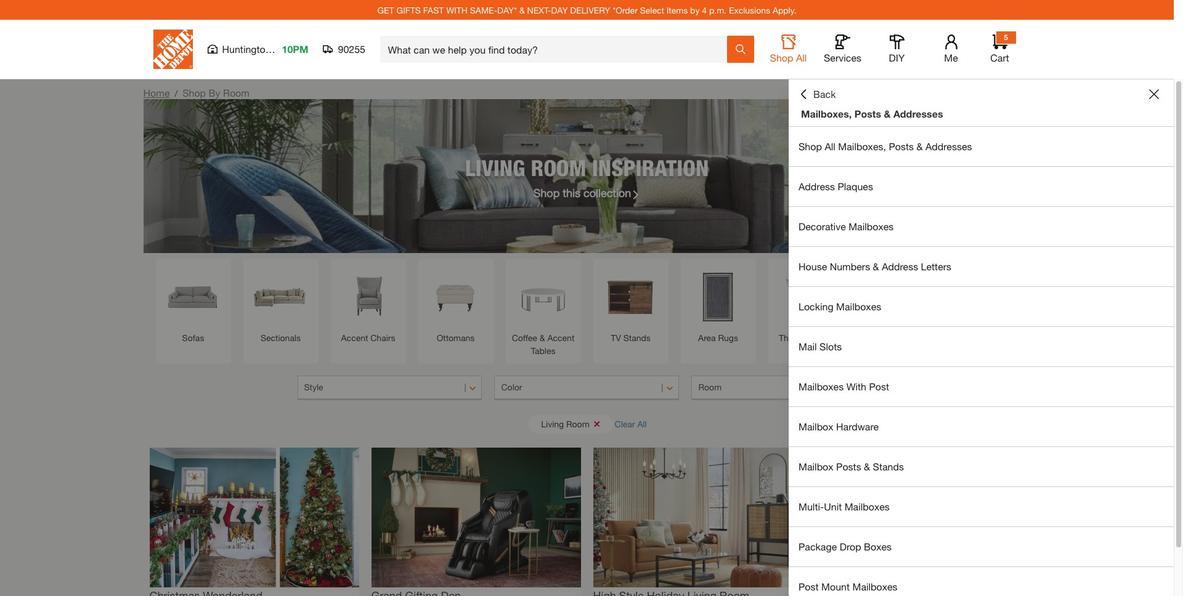Task type: vqa. For each thing, say whether or not it's contained in the screenshot.
Area Rugs image
yes



Task type: locate. For each thing, give the bounding box(es) containing it.
accent left chairs
[[341, 333, 368, 343]]

address left plaques
[[799, 181, 835, 192]]

coffee & accent tables
[[512, 333, 575, 356]]

numbers
[[830, 261, 870, 272]]

shop all mailboxes, posts & addresses
[[799, 141, 972, 152]]

package drop boxes
[[799, 541, 892, 553]]

get
[[377, 5, 394, 15]]

drawer close image
[[1149, 89, 1159, 99]]

house
[[799, 261, 827, 272]]

this
[[563, 186, 581, 199]]

shop left this
[[533, 186, 560, 199]]

2 horizontal spatial all
[[825, 141, 836, 152]]

cart 5
[[991, 33, 1009, 63]]

1 vertical spatial living
[[541, 419, 564, 429]]

mailboxes with post link
[[789, 367, 1174, 407]]

decorative mailboxes link
[[789, 207, 1174, 247]]

decorative
[[799, 221, 846, 232]]

gifts
[[397, 5, 421, 15]]

room
[[223, 87, 250, 99], [531, 154, 586, 181], [699, 382, 722, 393], [566, 419, 590, 429]]

with
[[446, 5, 468, 15]]

mailboxes,
[[801, 108, 852, 120], [838, 141, 886, 152]]

post right 'with'
[[869, 381, 889, 393]]

all for shop all
[[796, 52, 807, 63]]

shop all mailboxes, posts & addresses link
[[789, 127, 1174, 166]]

1 mailbox from the top
[[799, 421, 834, 433]]

& down hardware
[[864, 461, 870, 473]]

2 vertical spatial all
[[638, 419, 647, 429]]

multi-unit mailboxes link
[[789, 487, 1174, 527]]

mailbox left hardware
[[799, 421, 834, 433]]

mailbox posts & stands link
[[789, 447, 1174, 487]]

style button
[[297, 376, 482, 401]]

address inside address plaques link
[[799, 181, 835, 192]]

me
[[944, 52, 958, 63]]

0 horizontal spatial accent
[[341, 333, 368, 343]]

0 vertical spatial mailboxes,
[[801, 108, 852, 120]]

park
[[274, 43, 294, 55]]

stretchy image image
[[149, 448, 359, 588], [371, 448, 581, 588], [593, 448, 803, 588], [815, 448, 1025, 588]]

package
[[799, 541, 837, 553]]

stands down hardware
[[873, 461, 904, 473]]

mail
[[799, 341, 817, 353]]

by
[[209, 87, 220, 99]]

posts for addresses
[[855, 108, 881, 120]]

1 horizontal spatial all
[[796, 52, 807, 63]]

posts inside 'link'
[[836, 461, 861, 473]]

with
[[847, 381, 866, 393]]

sectionals
[[261, 333, 301, 343]]

all up back button
[[796, 52, 807, 63]]

stands
[[623, 333, 651, 343], [873, 461, 904, 473]]

clear
[[615, 419, 635, 429]]

shop
[[770, 52, 793, 63], [183, 87, 206, 99], [799, 141, 822, 152], [533, 186, 560, 199]]

1 vertical spatial mailbox
[[799, 461, 834, 473]]

mailbox for mailbox posts & stands
[[799, 461, 834, 473]]

mailboxes, down mailboxes, posts & addresses
[[838, 141, 886, 152]]

all for clear all
[[638, 419, 647, 429]]

delivery
[[570, 5, 610, 15]]

mail slots
[[799, 341, 842, 353]]

5
[[1004, 33, 1008, 42]]

mount
[[822, 581, 850, 593]]

room down 'area'
[[699, 382, 722, 393]]

room down the color button on the bottom of page
[[566, 419, 590, 429]]

0 horizontal spatial address
[[799, 181, 835, 192]]

coffee & accent tables link
[[512, 266, 575, 357]]

1 accent from the left
[[341, 333, 368, 343]]

& down mailboxes, posts & addresses
[[917, 141, 923, 152]]

style
[[304, 382, 323, 393]]

stands right "tv"
[[623, 333, 651, 343]]

addresses
[[894, 108, 943, 120], [926, 141, 972, 152]]

1 horizontal spatial address
[[882, 261, 918, 272]]

0 vertical spatial stands
[[623, 333, 651, 343]]

area
[[698, 333, 716, 343]]

3 stretchy image image from the left
[[593, 448, 803, 588]]

throw
[[779, 333, 803, 343]]

&
[[519, 5, 525, 15], [884, 108, 891, 120], [917, 141, 923, 152], [873, 261, 879, 272], [540, 333, 545, 343], [864, 461, 870, 473]]

mailboxes, down back
[[801, 108, 852, 120]]

living for living room
[[541, 419, 564, 429]]

posts up the shop all mailboxes, posts & addresses
[[855, 108, 881, 120]]

0 horizontal spatial all
[[638, 419, 647, 429]]

1 vertical spatial post
[[799, 581, 819, 593]]

mailboxes with post
[[799, 381, 889, 393]]

address plaques link
[[789, 167, 1174, 206]]

0 vertical spatial post
[[869, 381, 889, 393]]

2 accent from the left
[[548, 333, 575, 343]]

living inside living room "button"
[[541, 419, 564, 429]]

& up tables
[[540, 333, 545, 343]]

post left mount
[[799, 581, 819, 593]]

0 vertical spatial posts
[[855, 108, 881, 120]]

posts
[[855, 108, 881, 120], [889, 141, 914, 152], [836, 461, 861, 473]]

mailbox
[[799, 421, 834, 433], [799, 461, 834, 473]]

mailboxes, inside the shop all mailboxes, posts & addresses link
[[838, 141, 886, 152]]

90255
[[338, 43, 365, 55]]

4 stretchy image image from the left
[[815, 448, 1025, 588]]

all
[[796, 52, 807, 63], [825, 141, 836, 152], [638, 419, 647, 429]]

inspiration
[[592, 154, 709, 181]]

diy
[[889, 52, 905, 63]]

room inside "button"
[[566, 419, 590, 429]]

huntington park
[[222, 43, 294, 55]]

0 vertical spatial address
[[799, 181, 835, 192]]

mailbox inside 'link'
[[799, 461, 834, 473]]

all right "clear"
[[638, 419, 647, 429]]

2 mailbox from the top
[[799, 461, 834, 473]]

& up the shop all mailboxes, posts & addresses
[[884, 108, 891, 120]]

mailbox up multi-
[[799, 461, 834, 473]]

feedback link image
[[1167, 208, 1183, 275]]

accent chairs image
[[337, 266, 400, 328]]

1 horizontal spatial accent
[[548, 333, 575, 343]]

shop inside button
[[770, 52, 793, 63]]

addresses up the shop all mailboxes, posts & addresses
[[894, 108, 943, 120]]

mailbox for mailbox hardware
[[799, 421, 834, 433]]

collection
[[584, 186, 631, 199]]

posts down mailboxes, posts & addresses
[[889, 141, 914, 152]]

0 vertical spatial all
[[796, 52, 807, 63]]

1 horizontal spatial living
[[541, 419, 564, 429]]

1 vertical spatial mailboxes,
[[838, 141, 886, 152]]

0 vertical spatial living
[[465, 154, 525, 181]]

1 vertical spatial all
[[825, 141, 836, 152]]

2 vertical spatial posts
[[836, 461, 861, 473]]

post mount mailboxes link
[[789, 568, 1174, 597]]

0 horizontal spatial living
[[465, 154, 525, 181]]

post inside 'link'
[[869, 381, 889, 393]]

sofas link
[[162, 266, 225, 345]]

the home depot logo image
[[153, 30, 193, 69]]

menu
[[789, 127, 1174, 597]]

address left letters
[[882, 261, 918, 272]]

back button
[[799, 88, 836, 100]]

shop right /
[[183, 87, 206, 99]]

mailboxes inside 'link'
[[799, 381, 844, 393]]

throw pillows
[[779, 333, 833, 343]]

0 vertical spatial mailbox
[[799, 421, 834, 433]]

accent up tables
[[548, 333, 575, 343]]

*order
[[613, 5, 638, 15]]

1 vertical spatial address
[[882, 261, 918, 272]]

living for living room inspiration
[[465, 154, 525, 181]]

addresses up address plaques link
[[926, 141, 972, 152]]

locking mailboxes link
[[789, 287, 1174, 327]]

What can we help you find today? search field
[[388, 36, 726, 62]]

all up address plaques
[[825, 141, 836, 152]]

clear all
[[615, 419, 647, 429]]

shop up address plaques
[[799, 141, 822, 152]]

0 horizontal spatial post
[[799, 581, 819, 593]]

1 vertical spatial addresses
[[926, 141, 972, 152]]

1 vertical spatial stands
[[873, 461, 904, 473]]

posts up "multi-unit mailboxes"
[[836, 461, 861, 473]]

coffee & accent tables image
[[512, 266, 575, 328]]

sofas
[[182, 333, 204, 343]]

shop down apply.
[[770, 52, 793, 63]]

address
[[799, 181, 835, 192], [882, 261, 918, 272]]

room up this
[[531, 154, 586, 181]]

mailboxes down numbers
[[836, 301, 881, 312]]

multi-
[[799, 501, 824, 513]]

1 horizontal spatial post
[[869, 381, 889, 393]]

select
[[640, 5, 664, 15]]

room right by
[[223, 87, 250, 99]]

home link
[[143, 87, 170, 99]]

1 vertical spatial posts
[[889, 141, 914, 152]]

accent chairs
[[341, 333, 395, 343]]

mailboxes left 'with'
[[799, 381, 844, 393]]

throw blankets image
[[862, 266, 925, 328]]

color button
[[495, 376, 679, 401]]

sofas image
[[162, 266, 225, 328]]

multi-unit mailboxes
[[799, 501, 890, 513]]

1 horizontal spatial stands
[[873, 461, 904, 473]]



Task type: describe. For each thing, give the bounding box(es) containing it.
90255 button
[[323, 43, 366, 55]]

living room button
[[529, 415, 613, 434]]

mailboxes up house numbers & address letters
[[849, 221, 894, 232]]

shop for shop this collection
[[533, 186, 560, 199]]

locking mailboxes
[[799, 301, 881, 312]]

shop this collection link
[[533, 185, 641, 201]]

hardware
[[836, 421, 879, 433]]

1 stretchy image image from the left
[[149, 448, 359, 588]]

mailbox posts & stands
[[799, 461, 904, 473]]

mailboxes right unit
[[845, 501, 890, 513]]

shop all
[[770, 52, 807, 63]]

unit
[[824, 501, 842, 513]]

sectionals image
[[249, 266, 312, 328]]

throw pillows image
[[774, 266, 837, 328]]

next-
[[527, 5, 551, 15]]

get gifts fast with same-day* & next-day delivery *order select items by 4 p.m. exclusions apply.
[[377, 5, 797, 15]]

area rugs image
[[687, 266, 750, 328]]

fast
[[423, 5, 444, 15]]

area rugs link
[[687, 266, 750, 345]]

coffee
[[512, 333, 537, 343]]

apply.
[[773, 5, 797, 15]]

tv stands link
[[599, 266, 662, 345]]

house numbers & address letters
[[799, 261, 952, 272]]

ottomans image
[[424, 266, 487, 328]]

mailbox hardware link
[[789, 407, 1174, 447]]

menu containing shop all mailboxes, posts & addresses
[[789, 127, 1174, 597]]

decorative mailboxes
[[799, 221, 894, 232]]

living room
[[541, 419, 590, 429]]

color
[[501, 382, 522, 393]]

& right day*
[[519, 5, 525, 15]]

by
[[690, 5, 700, 15]]

services
[[824, 52, 862, 63]]

2 stretchy image image from the left
[[371, 448, 581, 588]]

stands inside 'link'
[[873, 461, 904, 473]]

accent chairs link
[[337, 266, 400, 345]]

locking
[[799, 301, 834, 312]]

mailbox hardware
[[799, 421, 879, 433]]

throw pillows link
[[774, 266, 837, 345]]

tables
[[531, 346, 556, 356]]

accent inside 'coffee & accent tables'
[[548, 333, 575, 343]]

tv stands
[[611, 333, 651, 343]]

mailboxes, posts & addresses
[[801, 108, 943, 120]]

tv stands image
[[599, 266, 662, 328]]

clear all button
[[615, 413, 647, 436]]

shop for shop all mailboxes, posts & addresses
[[799, 141, 822, 152]]

chairs
[[371, 333, 395, 343]]

address inside house numbers & address letters link
[[882, 261, 918, 272]]

slots
[[820, 341, 842, 353]]

all for shop all mailboxes, posts & addresses
[[825, 141, 836, 152]]

letters
[[921, 261, 952, 272]]

p.m.
[[709, 5, 727, 15]]

curtains & drapes image
[[949, 266, 1012, 328]]

shop for shop all
[[770, 52, 793, 63]]

posts for stands
[[836, 461, 861, 473]]

cart
[[991, 52, 1009, 63]]

plaques
[[838, 181, 873, 192]]

drop
[[840, 541, 861, 553]]

home
[[143, 87, 170, 99]]

mail slots link
[[789, 327, 1174, 367]]

items
[[667, 5, 688, 15]]

shop this collection
[[533, 186, 631, 199]]

4
[[702, 5, 707, 15]]

& right numbers
[[873, 261, 879, 272]]

diy button
[[877, 35, 917, 64]]

shop all button
[[769, 35, 808, 64]]

& inside 'coffee & accent tables'
[[540, 333, 545, 343]]

home / shop by room
[[143, 87, 250, 99]]

services button
[[823, 35, 863, 64]]

0 horizontal spatial stands
[[623, 333, 651, 343]]

same-
[[470, 5, 497, 15]]

& inside 'link'
[[864, 461, 870, 473]]

area rugs
[[698, 333, 738, 343]]

tv
[[611, 333, 621, 343]]

house numbers & address letters link
[[789, 247, 1174, 287]]

exclusions
[[729, 5, 770, 15]]

0 vertical spatial addresses
[[894, 108, 943, 120]]

room inside button
[[699, 382, 722, 393]]

room button
[[692, 376, 877, 401]]

mailboxes right mount
[[853, 581, 898, 593]]

huntington
[[222, 43, 271, 55]]

boxes
[[864, 541, 892, 553]]

ottomans link
[[424, 266, 487, 345]]

day
[[551, 5, 568, 15]]

post mount mailboxes
[[799, 581, 898, 593]]

sectionals link
[[249, 266, 312, 345]]

ottomans
[[437, 333, 475, 343]]

me button
[[932, 35, 971, 64]]

pillows
[[805, 333, 833, 343]]

10pm
[[282, 43, 308, 55]]

back
[[814, 88, 836, 100]]



